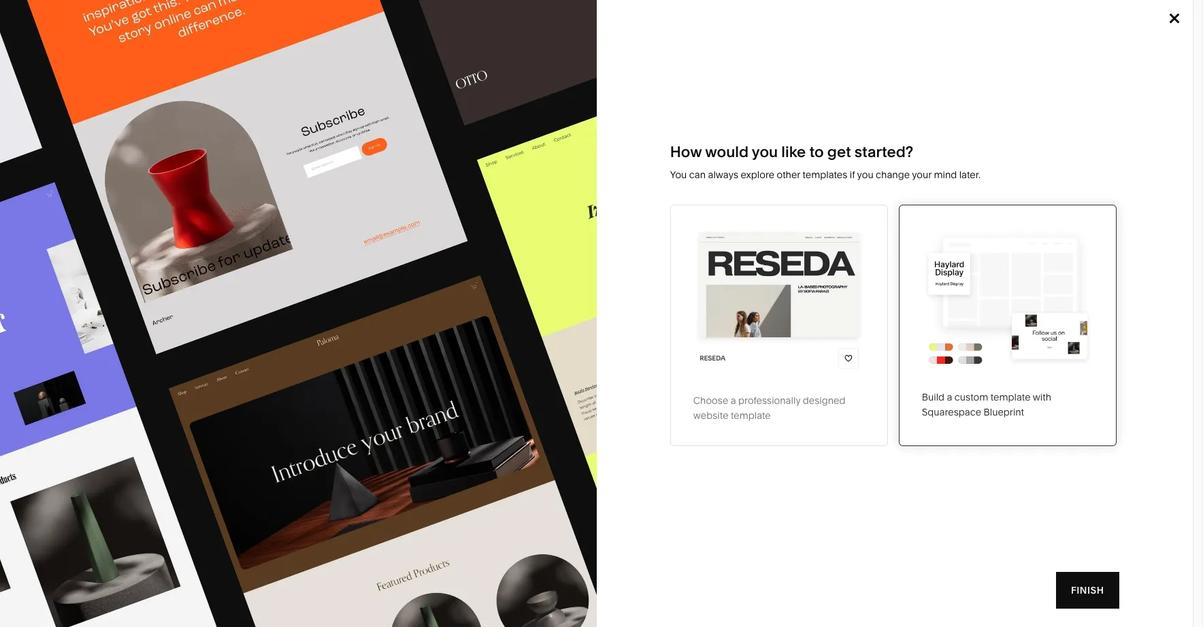 Task type: describe. For each thing, give the bounding box(es) containing it.
scheduling
[[69, 270, 119, 282]]

ease.
[[223, 108, 310, 150]]

to
[[810, 143, 824, 161]]

weddings
[[489, 271, 534, 283]]

popular designs (28)
[[152, 387, 251, 400]]

nature & animals link
[[632, 210, 723, 222]]

squarespace logo image
[[27, 16, 178, 38]]

topic
[[201, 166, 226, 176]]

(28)
[[233, 387, 251, 400]]

designed
[[803, 395, 846, 407]]

health & beauty
[[201, 271, 272, 283]]

make
[[48, 74, 138, 116]]

events
[[489, 250, 518, 263]]

nature
[[632, 210, 663, 222]]

28 template matches
[[48, 388, 145, 400]]

squarespace
[[922, 406, 982, 419]]

templates
[[803, 169, 848, 181]]

lusaka image
[[49, 466, 383, 628]]

later.
[[960, 169, 981, 181]]

media & podcasts link
[[489, 230, 582, 242]]

community & non-profits link
[[345, 250, 472, 263]]

& for podcasts
[[519, 230, 525, 242]]

online store
[[69, 188, 124, 201]]

1 vertical spatial templates
[[215, 210, 261, 222]]

blueprint
[[984, 406, 1025, 419]]

designs for popular designs (28)
[[192, 387, 231, 400]]

can
[[690, 169, 706, 181]]

0 horizontal spatial 28
[[48, 388, 59, 400]]

make any template yours with ease.
[[48, 74, 366, 150]]

products button
[[482, 0, 545, 54]]

local
[[345, 230, 369, 242]]

media
[[489, 230, 517, 242]]

profits
[[431, 250, 459, 263]]

entertainment
[[345, 291, 408, 304]]

you
[[671, 169, 687, 181]]

store
[[100, 188, 124, 201]]

build
[[922, 391, 945, 404]]

template inside make any template yours with ease.
[[212, 74, 358, 116]]

real
[[489, 291, 508, 304]]

popular designs
[[215, 189, 289, 201]]

page
[[90, 291, 113, 303]]

choose
[[694, 395, 729, 407]]

1 vertical spatial you
[[858, 169, 874, 181]]

real estate & properties
[[489, 291, 595, 304]]

explore
[[741, 169, 775, 181]]

weddings link
[[489, 271, 548, 283]]

template store entry card image
[[694, 228, 865, 371]]

photography link
[[201, 250, 273, 263]]

portfolio
[[69, 209, 106, 221]]

popular for popular designs (28)
[[152, 387, 189, 400]]

courses
[[69, 311, 106, 323]]

1 horizontal spatial 28
[[250, 433, 267, 451]]

0 vertical spatial templates
[[572, 21, 627, 33]]

one page
[[69, 291, 113, 303]]

squarespace logo link
[[27, 16, 257, 38]]

food
[[345, 271, 368, 283]]

& for design
[[217, 230, 223, 242]]

your
[[913, 169, 932, 181]]

started?
[[855, 143, 914, 161]]

food link
[[345, 271, 382, 283]]

degraw image
[[430, 466, 764, 628]]

professionally
[[739, 395, 801, 407]]

one
[[69, 291, 88, 303]]

non-
[[408, 250, 431, 263]]

a for professionally
[[731, 395, 736, 407]]

finish button
[[1057, 573, 1120, 609]]

travel
[[489, 189, 515, 201]]

art & design
[[201, 230, 257, 242]]

if
[[850, 169, 856, 181]]

popular designs templates ( 28
[[48, 433, 267, 451]]

you can always explore other templates if you change your mind later.
[[671, 169, 981, 181]]

website
[[694, 410, 729, 422]]

finish
[[1072, 585, 1105, 597]]

templates link
[[572, 0, 627, 54]]

squarespace blueprint entry card image
[[922, 228, 1094, 368]]

art
[[201, 230, 215, 242]]

get
[[828, 143, 852, 161]]

all templates link
[[201, 210, 275, 222]]

& for non-
[[400, 250, 406, 263]]

how
[[671, 143, 702, 161]]

blog
[[69, 250, 89, 262]]



Task type: locate. For each thing, give the bounding box(es) containing it.
& left "non-"
[[400, 250, 406, 263]]

1 vertical spatial popular
[[152, 387, 189, 400]]

any
[[146, 74, 204, 116]]

& right "health"
[[233, 271, 239, 283]]

0 vertical spatial template
[[212, 74, 358, 116]]

0 horizontal spatial a
[[731, 395, 736, 407]]

1 vertical spatial template
[[991, 391, 1031, 404]]

lusaka element
[[49, 466, 383, 628]]

& right estate
[[541, 291, 547, 304]]

0 horizontal spatial with
[[146, 108, 215, 150]]

popular up all templates
[[215, 189, 250, 201]]

all templates
[[201, 210, 261, 222]]

a for custom
[[947, 391, 953, 404]]

estate
[[511, 291, 538, 304]]

template inside choose a professionally designed website template
[[731, 410, 771, 422]]

designs for popular designs
[[252, 189, 289, 201]]

1 vertical spatial 28
[[250, 433, 267, 451]]

0 horizontal spatial designs
[[107, 433, 164, 451]]

1 horizontal spatial with
[[1033, 391, 1052, 404]]

popular designs (28) link
[[152, 387, 251, 400]]

like
[[782, 143, 806, 161]]

0 vertical spatial designs
[[252, 189, 289, 201]]

entertainment link
[[345, 291, 422, 304]]

popular down template
[[48, 433, 103, 451]]

2 horizontal spatial designs
[[252, 189, 289, 201]]

squarespace blueprint promo image image
[[0, 0, 597, 628]]

0 horizontal spatial services
[[69, 331, 107, 344]]

popular designs link
[[201, 189, 289, 201]]

you right if
[[858, 169, 874, 181]]

you up explore
[[752, 143, 778, 161]]

popular right matches
[[152, 387, 189, 400]]

podcasts
[[528, 230, 569, 242]]

restaurants link
[[489, 210, 555, 222]]

would
[[706, 143, 749, 161]]

memberships
[[69, 229, 131, 242]]

services up business
[[402, 210, 440, 222]]

&
[[665, 210, 671, 222], [217, 230, 223, 242], [519, 230, 525, 242], [400, 250, 406, 263], [233, 271, 239, 283], [541, 291, 547, 304]]

products
[[482, 21, 534, 33]]

events link
[[489, 250, 532, 263]]

choose a professionally designed website template button
[[671, 205, 888, 446]]

pazari image
[[810, 466, 1145, 628]]

0 vertical spatial with
[[146, 108, 215, 150]]

local business link
[[345, 230, 425, 242]]

& right nature
[[665, 210, 671, 222]]

2 vertical spatial template
[[731, 410, 771, 422]]

all
[[201, 210, 213, 222]]

0 vertical spatial popular
[[215, 189, 250, 201]]

community
[[345, 250, 397, 263]]

0 vertical spatial services
[[402, 210, 440, 222]]

a up 'squarespace'
[[947, 391, 953, 404]]

yours
[[48, 108, 139, 150]]

business
[[372, 230, 412, 242]]

design
[[225, 230, 257, 242]]

custom
[[955, 391, 989, 404]]

0 vertical spatial you
[[752, 143, 778, 161]]

popular for popular designs
[[215, 189, 250, 201]]

28 left template
[[48, 388, 59, 400]]

community & non-profits
[[345, 250, 459, 263]]

0 vertical spatial 28
[[48, 388, 59, 400]]

services down courses
[[69, 331, 107, 344]]

choose a professionally designed website template
[[694, 395, 846, 422]]

& for beauty
[[233, 271, 239, 283]]

designs left (28)
[[192, 387, 231, 400]]

0 horizontal spatial you
[[752, 143, 778, 161]]

media & podcasts
[[489, 230, 569, 242]]

how would you like to get started?
[[671, 143, 914, 161]]

2 vertical spatial templates
[[167, 433, 241, 451]]

art & design link
[[201, 230, 271, 242]]

a inside build a custom template with squarespace blueprint
[[947, 391, 953, 404]]

1 horizontal spatial services
[[402, 210, 440, 222]]

1 horizontal spatial popular
[[152, 387, 189, 400]]

designs down matches
[[107, 433, 164, 451]]

pazari element
[[810, 466, 1145, 628]]

travel link
[[489, 189, 529, 201]]

2 horizontal spatial template
[[991, 391, 1031, 404]]

1 vertical spatial services
[[69, 331, 107, 344]]

professional
[[345, 210, 400, 222]]

designs for popular designs templates ( 28
[[107, 433, 164, 451]]

restaurants
[[489, 210, 542, 222]]

1 horizontal spatial you
[[858, 169, 874, 181]]

designs up all templates link
[[252, 189, 289, 201]]

a inside choose a professionally designed website template
[[731, 395, 736, 407]]

build a custom template with squarespace blueprint
[[922, 391, 1052, 419]]

& right media at top
[[519, 230, 525, 242]]

health
[[201, 271, 230, 283]]

& for animals
[[665, 210, 671, 222]]

other
[[777, 169, 801, 181]]

template inside build a custom template with squarespace blueprint
[[991, 391, 1031, 404]]

services
[[402, 210, 440, 222], [69, 331, 107, 344]]

mind
[[934, 169, 958, 181]]

a
[[947, 391, 953, 404], [731, 395, 736, 407]]

& right art
[[217, 230, 223, 242]]

properties
[[549, 291, 595, 304]]

professional services
[[345, 210, 440, 222]]

2 horizontal spatial popular
[[215, 189, 250, 201]]

professional services link
[[345, 210, 454, 222]]

templates
[[572, 21, 627, 33], [215, 210, 261, 222], [167, 433, 241, 451]]

local business
[[345, 230, 412, 242]]

template
[[61, 388, 103, 400]]

2 vertical spatial designs
[[107, 433, 164, 451]]

build a custom template with squarespace blueprint button
[[899, 205, 1117, 446]]

with for template
[[1033, 391, 1052, 404]]

with inside make any template yours with ease.
[[146, 108, 215, 150]]

popular
[[215, 189, 250, 201], [152, 387, 189, 400], [48, 433, 103, 451]]

0 horizontal spatial template
[[212, 74, 358, 116]]

1 vertical spatial with
[[1033, 391, 1052, 404]]

28 down (28)
[[250, 433, 267, 451]]

(
[[245, 433, 250, 451]]

beauty
[[241, 271, 272, 283]]

popular for popular designs templates ( 28
[[48, 433, 103, 451]]

1 vertical spatial designs
[[192, 387, 231, 400]]

2 vertical spatial popular
[[48, 433, 103, 451]]

degraw element
[[430, 466, 764, 628]]

change
[[876, 169, 910, 181]]

always
[[708, 169, 739, 181]]

with inside build a custom template with squarespace blueprint
[[1033, 391, 1052, 404]]

animals
[[673, 210, 709, 222]]

0 horizontal spatial popular
[[48, 433, 103, 451]]

1 horizontal spatial designs
[[192, 387, 231, 400]]

1 horizontal spatial template
[[731, 410, 771, 422]]

with for yours
[[146, 108, 215, 150]]

a right choose
[[731, 395, 736, 407]]

1 horizontal spatial a
[[947, 391, 953, 404]]

with
[[146, 108, 215, 150], [1033, 391, 1052, 404]]

online
[[69, 188, 98, 201]]

real estate & properties link
[[489, 291, 609, 304]]

28
[[48, 388, 59, 400], [250, 433, 267, 451]]

health & beauty link
[[201, 271, 286, 283]]

matches
[[106, 388, 145, 400]]



Task type: vqa. For each thing, say whether or not it's contained in the screenshot.
Art & Design
yes



